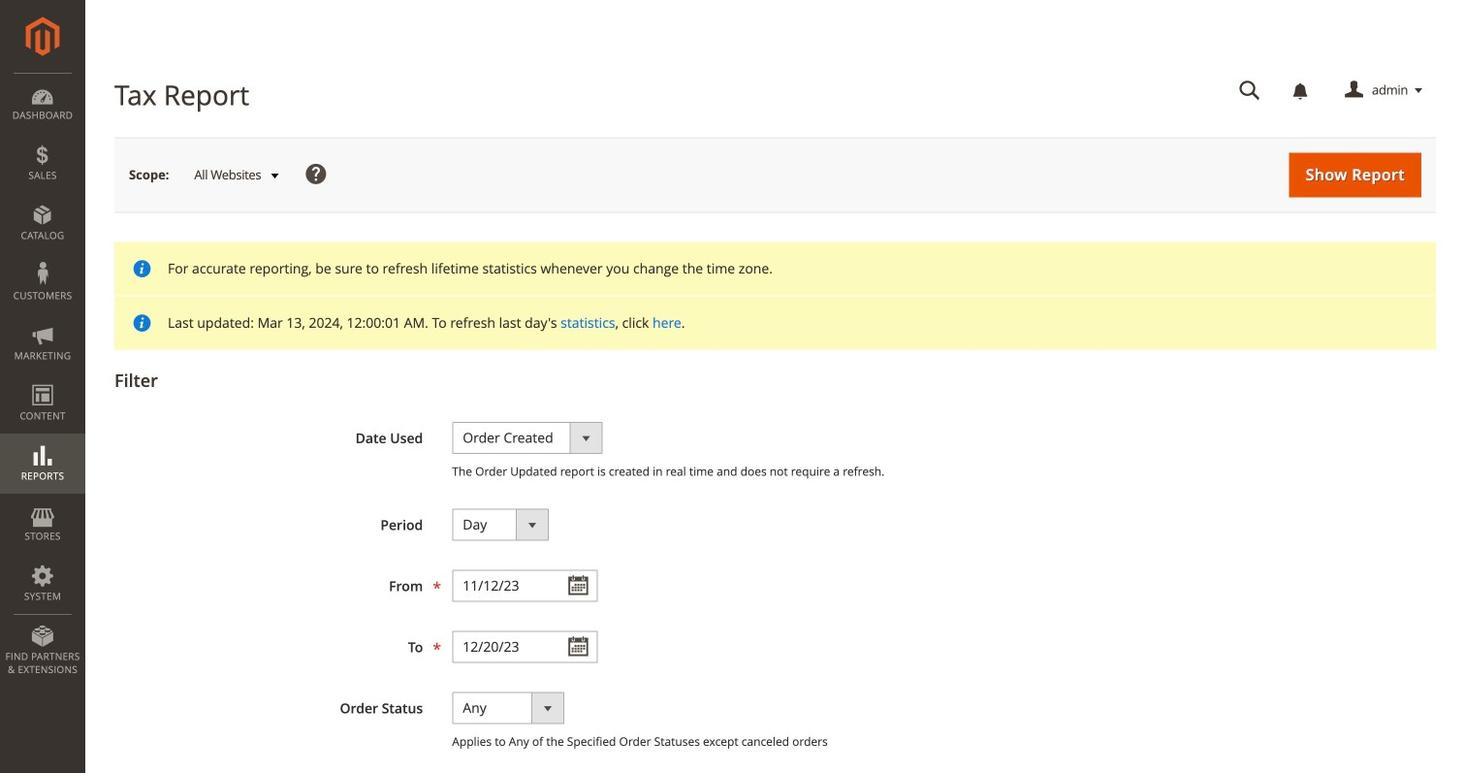 Task type: vqa. For each thing, say whether or not it's contained in the screenshot.
text box
yes



Task type: describe. For each thing, give the bounding box(es) containing it.
magento admin panel image
[[26, 16, 60, 56]]



Task type: locate. For each thing, give the bounding box(es) containing it.
menu bar
[[0, 73, 85, 686]]

None text field
[[452, 570, 598, 602], [452, 631, 598, 663], [452, 570, 598, 602], [452, 631, 598, 663]]

None text field
[[1226, 74, 1275, 108]]



